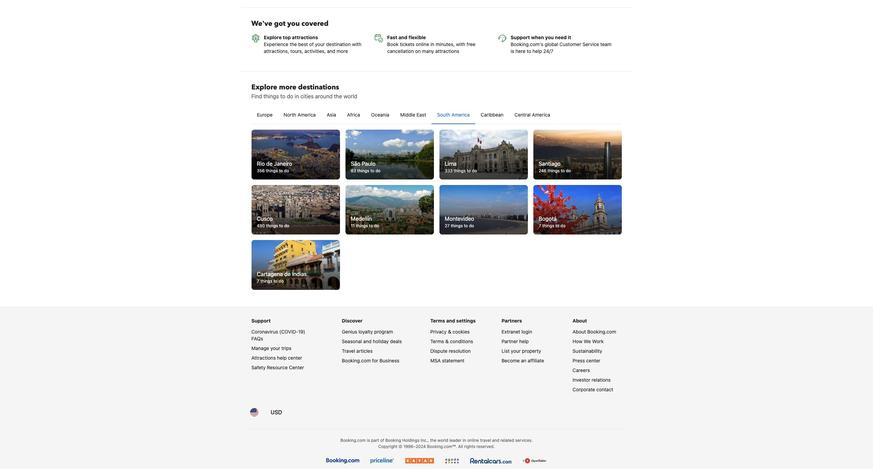 Task type: describe. For each thing, give the bounding box(es) containing it.
manage your trips link
[[252, 346, 292, 352]]

to inside são paulo 83 things to do
[[371, 168, 375, 174]]

middle east button
[[395, 106, 432, 124]]

business
[[380, 358, 400, 364]]

do inside explore more destinations find things to do in cities around the world
[[287, 93, 293, 100]]

global
[[545, 41, 559, 47]]

de for rio
[[266, 161, 273, 167]]

about for about
[[573, 318, 587, 324]]

your for manage your trips
[[271, 346, 280, 352]]

to inside rio de janeiro 356 things to do
[[279, 168, 283, 174]]

inc.,
[[421, 438, 429, 444]]

bogotá
[[539, 216, 557, 222]]

support for support
[[252, 318, 271, 324]]

janeiro
[[274, 161, 292, 167]]

south
[[437, 112, 451, 118]]

asia
[[327, 112, 336, 118]]

copyright
[[379, 445, 398, 450]]

middle east
[[401, 112, 426, 118]]

online inside booking.com is part of booking holdings inc., the world leader in online travel and related services. copyright © 1996–2024 booking.com™. all rights reserved.
[[468, 438, 479, 444]]

europe
[[257, 112, 273, 118]]

extranet
[[502, 329, 521, 335]]

help for partner help
[[520, 339, 529, 345]]

attractions help center
[[252, 355, 302, 361]]

explore top attractions experience the best of your destination with attractions, tours, activities, and more
[[264, 35, 362, 54]]

seasonal and holiday deals
[[342, 339, 402, 345]]

your inside explore top attractions experience the best of your destination with attractions, tours, activities, and more
[[315, 41, 325, 47]]

help inside support when you need it booking.com's global customer service team is here to help 24/7
[[533, 48, 542, 54]]

investor relations
[[573, 378, 611, 383]]

cancellation
[[388, 48, 414, 54]]

about booking.com
[[573, 329, 617, 335]]

terms for terms & conditions
[[431, 339, 444, 345]]

holiday
[[373, 339, 389, 345]]

11
[[351, 224, 355, 229]]

cookies
[[453, 329, 470, 335]]

(covid-
[[280, 329, 298, 335]]

paulo
[[362, 161, 376, 167]]

booking
[[386, 438, 401, 444]]

oceania
[[371, 112, 390, 118]]

and for terms and settings
[[447, 318, 455, 324]]

booking.com is part of booking holdings inc., the world leader in online travel and related services. copyright © 1996–2024 booking.com™. all rights reserved.
[[341, 438, 533, 450]]

rio
[[257, 161, 265, 167]]

7 inside cartagena de indias 7 things to do
[[257, 279, 259, 284]]

travel
[[481, 438, 491, 444]]

booking.com™.
[[427, 445, 457, 450]]

become an affiliate link
[[502, 358, 545, 364]]

careers link
[[573, 368, 590, 374]]

privacy & cookies
[[431, 329, 470, 335]]

is inside booking.com is part of booking holdings inc., the world leader in online travel and related services. copyright © 1996–2024 booking.com™. all rights reserved.
[[367, 438, 370, 444]]

to inside support when you need it booking.com's global customer service team is here to help 24/7
[[527, 48, 532, 54]]

an
[[521, 358, 527, 364]]

dispute resolution link
[[431, 349, 471, 354]]

services.
[[516, 438, 533, 444]]

to inside montevideo 27 things to do
[[464, 224, 468, 229]]

and for seasonal and holiday deals
[[364, 339, 372, 345]]

become
[[502, 358, 520, 364]]

dispute
[[431, 349, 448, 354]]

the inside explore more destinations find things to do in cities around the world
[[334, 93, 342, 100]]

safety resource center
[[252, 365, 304, 371]]

online inside fast and flexible book tickets online in minutes, with free cancellation on many attractions
[[416, 41, 429, 47]]

america for north america
[[298, 112, 316, 118]]

extranet login link
[[502, 329, 533, 335]]

you for got
[[287, 19, 300, 28]]

we've got you covered
[[252, 19, 329, 28]]

list
[[502, 349, 510, 354]]

with inside explore top attractions experience the best of your destination with attractions, tours, activities, and more
[[352, 41, 362, 47]]

do inside são paulo 83 things to do
[[376, 168, 381, 174]]

rights
[[465, 445, 476, 450]]

about for about booking.com
[[573, 329, 586, 335]]

usd button
[[267, 405, 286, 421]]

investor
[[573, 378, 591, 383]]

things inside cusco 490 things to do
[[266, 224, 278, 229]]

free
[[467, 41, 476, 47]]

and inside explore top attractions experience the best of your destination with attractions, tours, activities, and more
[[327, 48, 336, 54]]

attractions help center link
[[252, 355, 302, 361]]

manage your trips
[[252, 346, 292, 352]]

holdings
[[403, 438, 420, 444]]

in inside explore more destinations find things to do in cities around the world
[[295, 93, 299, 100]]

medellín image
[[346, 185, 434, 235]]

the inside explore top attractions experience the best of your destination with attractions, tours, activities, and more
[[290, 41, 297, 47]]

find
[[252, 93, 262, 100]]

rio de janeiro 356 things to do
[[257, 161, 292, 174]]

tab list containing europe
[[252, 106, 622, 125]]

part
[[371, 438, 379, 444]]

things inside santiago 246 things to do
[[548, 168, 560, 174]]

leader
[[450, 438, 462, 444]]

and inside booking.com is part of booking holdings inc., the world leader in online travel and related services. copyright © 1996–2024 booking.com™. all rights reserved.
[[493, 438, 500, 444]]

center
[[289, 365, 304, 371]]

related
[[501, 438, 514, 444]]

all
[[458, 445, 463, 450]]

santiago
[[539, 161, 561, 167]]

of inside booking.com is part of booking holdings inc., the world leader in online travel and related services. copyright © 1996–2024 booking.com™. all rights reserved.
[[381, 438, 384, 444]]

here
[[516, 48, 526, 54]]

santiago image
[[534, 130, 622, 180]]

east
[[417, 112, 426, 118]]

coronavirus (covid-19) faqs
[[252, 329, 305, 342]]

best
[[298, 41, 308, 47]]

0 horizontal spatial center
[[288, 355, 302, 361]]

do inside medellín 11 things to do
[[374, 224, 379, 229]]

privacy
[[431, 329, 447, 335]]

coronavirus
[[252, 329, 278, 335]]

destination
[[326, 41, 351, 47]]

activities,
[[305, 48, 326, 54]]

corporate
[[573, 387, 596, 393]]

of inside explore top attractions experience the best of your destination with attractions, tours, activities, and more
[[309, 41, 314, 47]]

central america
[[515, 112, 551, 118]]

resolution
[[449, 349, 471, 354]]

in inside fast and flexible book tickets online in minutes, with free cancellation on many attractions
[[431, 41, 435, 47]]

montevideo 27 things to do
[[445, 216, 475, 229]]

terms & conditions
[[431, 339, 474, 345]]

things inside são paulo 83 things to do
[[358, 168, 370, 174]]

work
[[593, 339, 604, 345]]

0 vertical spatial booking.com
[[588, 329, 617, 335]]

genius
[[342, 329, 357, 335]]

to inside explore more destinations find things to do in cities around the world
[[281, 93, 286, 100]]

333
[[445, 168, 453, 174]]

cartagena de indias image
[[252, 241, 340, 290]]

356
[[257, 168, 265, 174]]

you for when
[[546, 35, 554, 40]]

property
[[522, 349, 542, 354]]

corporate contact link
[[573, 387, 614, 393]]

to inside cusco 490 things to do
[[279, 224, 283, 229]]

usd
[[271, 410, 282, 416]]

agoda image
[[445, 459, 459, 464]]

contact
[[597, 387, 614, 393]]

we
[[584, 339, 591, 345]]

partner
[[502, 339, 518, 345]]



Task type: vqa. For each thing, say whether or not it's contained in the screenshot.


Task type: locate. For each thing, give the bounding box(es) containing it.
booking.com down travel articles link
[[342, 358, 371, 364]]

1 horizontal spatial online
[[468, 438, 479, 444]]

1 horizontal spatial is
[[511, 48, 515, 54]]

1 horizontal spatial attractions
[[436, 48, 460, 54]]

0 horizontal spatial de
[[266, 161, 273, 167]]

1 horizontal spatial you
[[546, 35, 554, 40]]

0 horizontal spatial the
[[290, 41, 297, 47]]

2 horizontal spatial in
[[463, 438, 467, 444]]

experience
[[264, 41, 289, 47]]

0 horizontal spatial is
[[367, 438, 370, 444]]

1 vertical spatial world
[[438, 438, 449, 444]]

things down cartagena
[[261, 279, 273, 284]]

to down cartagena
[[274, 279, 278, 284]]

deals
[[390, 339, 402, 345]]

1 vertical spatial explore
[[252, 83, 278, 92]]

0 vertical spatial you
[[287, 19, 300, 28]]

to right 490
[[279, 224, 283, 229]]

0 horizontal spatial america
[[298, 112, 316, 118]]

2 vertical spatial in
[[463, 438, 467, 444]]

to up the north
[[281, 93, 286, 100]]

& for privacy
[[448, 329, 452, 335]]

1 vertical spatial attractions
[[436, 48, 460, 54]]

1 vertical spatial about
[[573, 329, 586, 335]]

1 horizontal spatial world
[[438, 438, 449, 444]]

your for list your property
[[511, 349, 521, 354]]

2 vertical spatial help
[[277, 355, 287, 361]]

book
[[388, 41, 399, 47]]

about up how
[[573, 329, 586, 335]]

1 vertical spatial help
[[520, 339, 529, 345]]

things down montevideo
[[451, 224, 463, 229]]

things inside medellín 11 things to do
[[356, 224, 368, 229]]

things
[[264, 93, 279, 100], [266, 168, 278, 174], [358, 168, 370, 174], [454, 168, 466, 174], [548, 168, 560, 174], [266, 224, 278, 229], [356, 224, 368, 229], [451, 224, 463, 229], [543, 224, 555, 229], [261, 279, 273, 284]]

support for support when you need it booking.com's global customer service team is here to help 24/7
[[511, 35, 530, 40]]

flexible
[[409, 35, 426, 40]]

2 vertical spatial booking.com
[[341, 438, 366, 444]]

0 horizontal spatial attractions
[[292, 35, 318, 40]]

msa
[[431, 358, 441, 364]]

extranet login
[[502, 329, 533, 335]]

1 vertical spatial of
[[381, 438, 384, 444]]

1 vertical spatial is
[[367, 438, 370, 444]]

1 vertical spatial online
[[468, 438, 479, 444]]

support up coronavirus
[[252, 318, 271, 324]]

partner help
[[502, 339, 529, 345]]

msa statement
[[431, 358, 465, 364]]

1 horizontal spatial center
[[587, 358, 601, 364]]

do inside rio de janeiro 356 things to do
[[284, 168, 289, 174]]

about up the about booking.com
[[573, 318, 587, 324]]

login
[[522, 329, 533, 335]]

booking.com for business
[[342, 358, 371, 364]]

on
[[416, 48, 421, 54]]

rentalcars image
[[471, 459, 512, 464], [471, 459, 512, 464]]

to right 246
[[561, 168, 565, 174]]

1 vertical spatial you
[[546, 35, 554, 40]]

bogotá 7 things to do
[[539, 216, 566, 229]]

do inside cartagena de indias 7 things to do
[[279, 279, 284, 284]]

0 vertical spatial support
[[511, 35, 530, 40]]

you up the global at the top right
[[546, 35, 554, 40]]

1 horizontal spatial the
[[334, 93, 342, 100]]

0 vertical spatial explore
[[264, 35, 282, 40]]

america right central
[[532, 112, 551, 118]]

travel
[[342, 349, 355, 354]]

1 horizontal spatial with
[[456, 41, 466, 47]]

explore
[[264, 35, 282, 40], [252, 83, 278, 92]]

1 vertical spatial de
[[285, 271, 291, 278]]

0 vertical spatial online
[[416, 41, 429, 47]]

de inside rio de janeiro 356 things to do
[[266, 161, 273, 167]]

booking.com up "work" at the bottom
[[588, 329, 617, 335]]

cusco
[[257, 216, 273, 222]]

your up the activities,
[[315, 41, 325, 47]]

help up safety resource center link
[[277, 355, 287, 361]]

1 horizontal spatial of
[[381, 438, 384, 444]]

1 vertical spatial booking.com
[[342, 358, 371, 364]]

america for central america
[[532, 112, 551, 118]]

north
[[284, 112, 296, 118]]

montevideo image
[[440, 185, 528, 235]]

world up africa
[[344, 93, 358, 100]]

attractions inside fast and flexible book tickets online in minutes, with free cancellation on many attractions
[[436, 48, 460, 54]]

caribbean
[[481, 112, 504, 118]]

são
[[351, 161, 361, 167]]

1 horizontal spatial support
[[511, 35, 530, 40]]

things down cusco
[[266, 224, 278, 229]]

attractions,
[[264, 48, 289, 54]]

do inside lima 333 things to do
[[472, 168, 477, 174]]

0 vertical spatial is
[[511, 48, 515, 54]]

explore inside explore more destinations find things to do in cities around the world
[[252, 83, 278, 92]]

0 horizontal spatial online
[[416, 41, 429, 47]]

things right find
[[264, 93, 279, 100]]

1 vertical spatial &
[[446, 339, 449, 345]]

2 horizontal spatial the
[[430, 438, 437, 444]]

to down medellín
[[369, 224, 373, 229]]

america for south america
[[452, 112, 470, 118]]

things down medellín
[[356, 224, 368, 229]]

to inside medellín 11 things to do
[[369, 224, 373, 229]]

agoda image
[[445, 459, 459, 464]]

reserved.
[[477, 445, 495, 450]]

3 america from the left
[[532, 112, 551, 118]]

0 vertical spatial terms
[[431, 318, 445, 324]]

attractions inside explore top attractions experience the best of your destination with attractions, tours, activities, and more
[[292, 35, 318, 40]]

you inside support when you need it booking.com's global customer service team is here to help 24/7
[[546, 35, 554, 40]]

more down destination
[[337, 48, 348, 54]]

tab list
[[252, 106, 622, 125]]

de left indias at the bottom of page
[[285, 271, 291, 278]]

0 horizontal spatial more
[[279, 83, 297, 92]]

south america
[[437, 112, 470, 118]]

cusco 490 things to do
[[257, 216, 289, 229]]

coronavirus (covid-19) faqs link
[[252, 329, 305, 342]]

press
[[573, 358, 585, 364]]

seasonal and holiday deals link
[[342, 339, 402, 345]]

partners
[[502, 318, 522, 324]]

santiago 246 things to do
[[539, 161, 571, 174]]

south america button
[[432, 106, 476, 124]]

0 vertical spatial in
[[431, 41, 435, 47]]

travel articles link
[[342, 349, 373, 354]]

faqs
[[252, 336, 263, 342]]

is left here
[[511, 48, 515, 54]]

attractions
[[252, 355, 276, 361]]

world up booking.com™.
[[438, 438, 449, 444]]

the up tours,
[[290, 41, 297, 47]]

do inside bogotá 7 things to do
[[561, 224, 566, 229]]

lima image
[[440, 130, 528, 180]]

support
[[511, 35, 530, 40], [252, 318, 271, 324]]

do inside cusco 490 things to do
[[284, 224, 289, 229]]

1 vertical spatial the
[[334, 93, 342, 100]]

center up center
[[288, 355, 302, 361]]

0 horizontal spatial help
[[277, 355, 287, 361]]

for
[[372, 358, 379, 364]]

booking.com for part
[[341, 438, 366, 444]]

you right got
[[287, 19, 300, 28]]

center down sustainability
[[587, 358, 601, 364]]

©
[[399, 445, 403, 450]]

we've
[[252, 19, 273, 28]]

2 with from the left
[[456, 41, 466, 47]]

in inside booking.com is part of booking holdings inc., the world leader in online travel and related services. copyright © 1996–2024 booking.com™. all rights reserved.
[[463, 438, 467, 444]]

booking.com
[[588, 329, 617, 335], [342, 358, 371, 364], [341, 438, 366, 444]]

destinations
[[298, 83, 339, 92]]

things inside bogotá 7 things to do
[[543, 224, 555, 229]]

1 horizontal spatial in
[[431, 41, 435, 47]]

1 with from the left
[[352, 41, 362, 47]]

do inside santiago 246 things to do
[[566, 168, 571, 174]]

list your property
[[502, 349, 542, 354]]

de inside cartagena de indias 7 things to do
[[285, 271, 291, 278]]

top
[[283, 35, 291, 40]]

explore for explore top attractions
[[264, 35, 282, 40]]

2 horizontal spatial america
[[532, 112, 551, 118]]

things down the bogotá
[[543, 224, 555, 229]]

1 horizontal spatial de
[[285, 271, 291, 278]]

things inside rio de janeiro 356 things to do
[[266, 168, 278, 174]]

to down booking.com's
[[527, 48, 532, 54]]

things inside cartagena de indias 7 things to do
[[261, 279, 273, 284]]

in up many at the left of page
[[431, 41, 435, 47]]

0 horizontal spatial your
[[271, 346, 280, 352]]

0 horizontal spatial of
[[309, 41, 314, 47]]

7 inside bogotá 7 things to do
[[539, 224, 542, 229]]

de right "rio"
[[266, 161, 273, 167]]

and for fast and flexible book tickets online in minutes, with free cancellation on many attractions
[[399, 35, 408, 40]]

lima 333 things to do
[[445, 161, 477, 174]]

1 vertical spatial support
[[252, 318, 271, 324]]

2 about from the top
[[573, 329, 586, 335]]

booking.com left the part
[[341, 438, 366, 444]]

is left the part
[[367, 438, 370, 444]]

asia button
[[321, 106, 342, 124]]

things inside lima 333 things to do
[[454, 168, 466, 174]]

1 horizontal spatial more
[[337, 48, 348, 54]]

0 horizontal spatial you
[[287, 19, 300, 28]]

your down partner help
[[511, 349, 521, 354]]

of right the part
[[381, 438, 384, 444]]

terms down privacy
[[431, 339, 444, 345]]

and right travel
[[493, 438, 500, 444]]

things inside montevideo 27 things to do
[[451, 224, 463, 229]]

1 vertical spatial in
[[295, 93, 299, 100]]

world inside booking.com is part of booking holdings inc., the world leader in online travel and related services. copyright © 1996–2024 booking.com™. all rights reserved.
[[438, 438, 449, 444]]

0 vertical spatial help
[[533, 48, 542, 54]]

explore for explore more destinations
[[252, 83, 278, 92]]

list your property link
[[502, 349, 542, 354]]

support up booking.com's
[[511, 35, 530, 40]]

more inside explore top attractions experience the best of your destination with attractions, tours, activities, and more
[[337, 48, 348, 54]]

in left cities
[[295, 93, 299, 100]]

7 down cartagena
[[257, 279, 259, 284]]

and down destination
[[327, 48, 336, 54]]

1 vertical spatial 7
[[257, 279, 259, 284]]

0 vertical spatial attractions
[[292, 35, 318, 40]]

são paulo image
[[346, 130, 434, 180]]

0 vertical spatial about
[[573, 318, 587, 324]]

2 horizontal spatial your
[[511, 349, 521, 354]]

2 vertical spatial the
[[430, 438, 437, 444]]

booking.com's
[[511, 41, 544, 47]]

and down genius loyalty program
[[364, 339, 372, 345]]

to down the bogotá
[[556, 224, 560, 229]]

around
[[315, 93, 333, 100]]

oceania button
[[366, 106, 395, 124]]

490
[[257, 224, 265, 229]]

explore up experience
[[264, 35, 282, 40]]

2 america from the left
[[452, 112, 470, 118]]

help up the list your property "link" at the right bottom
[[520, 339, 529, 345]]

your up attractions help center link
[[271, 346, 280, 352]]

help for attractions help center
[[277, 355, 287, 361]]

the right inc.,
[[430, 438, 437, 444]]

1 horizontal spatial america
[[452, 112, 470, 118]]

relations
[[592, 378, 611, 383]]

0 vertical spatial &
[[448, 329, 452, 335]]

& up terms & conditions
[[448, 329, 452, 335]]

and up privacy & cookies link
[[447, 318, 455, 324]]

0 horizontal spatial with
[[352, 41, 362, 47]]

tours,
[[291, 48, 303, 54]]

0 vertical spatial world
[[344, 93, 358, 100]]

north america button
[[278, 106, 321, 124]]

priceline.com image
[[371, 459, 394, 464], [371, 459, 394, 464]]

things right 333
[[454, 168, 466, 174]]

attractions down minutes,
[[436, 48, 460, 54]]

1 horizontal spatial your
[[315, 41, 325, 47]]

terms up privacy
[[431, 318, 445, 324]]

& down privacy & cookies link
[[446, 339, 449, 345]]

to inside cartagena de indias 7 things to do
[[274, 279, 278, 284]]

in up all
[[463, 438, 467, 444]]

investor relations link
[[573, 378, 611, 383]]

affiliate
[[528, 358, 545, 364]]

support inside support when you need it booking.com's global customer service team is here to help 24/7
[[511, 35, 530, 40]]

do inside montevideo 27 things to do
[[469, 224, 474, 229]]

careers
[[573, 368, 590, 374]]

0 horizontal spatial 7
[[257, 279, 259, 284]]

america
[[298, 112, 316, 118], [452, 112, 470, 118], [532, 112, 551, 118]]

and
[[399, 35, 408, 40], [327, 48, 336, 54], [447, 318, 455, 324], [364, 339, 372, 345], [493, 438, 500, 444]]

to down montevideo
[[464, 224, 468, 229]]

1 horizontal spatial 7
[[539, 224, 542, 229]]

1 about from the top
[[573, 318, 587, 324]]

to inside lima 333 things to do
[[467, 168, 471, 174]]

and up tickets
[[399, 35, 408, 40]]

0 vertical spatial de
[[266, 161, 273, 167]]

how we work link
[[573, 339, 604, 345]]

to down paulo
[[371, 168, 375, 174]]

more up the north
[[279, 83, 297, 92]]

1 vertical spatial terms
[[431, 339, 444, 345]]

safety resource center link
[[252, 365, 304, 371]]

0 horizontal spatial world
[[344, 93, 358, 100]]

cities
[[301, 93, 314, 100]]

with inside fast and flexible book tickets online in minutes, with free cancellation on many attractions
[[456, 41, 466, 47]]

things down santiago
[[548, 168, 560, 174]]

to down the janeiro
[[279, 168, 283, 174]]

the inside booking.com is part of booking holdings inc., the world leader in online travel and related services. copyright © 1996–2024 booking.com™. all rights reserved.
[[430, 438, 437, 444]]

opentable image
[[523, 459, 547, 464], [523, 459, 547, 464]]

rio de janeiro image
[[252, 130, 340, 180]]

is inside support when you need it booking.com's global customer service team is here to help 24/7
[[511, 48, 515, 54]]

1 america from the left
[[298, 112, 316, 118]]

0 vertical spatial the
[[290, 41, 297, 47]]

msa statement link
[[431, 358, 465, 364]]

to inside bogotá 7 things to do
[[556, 224, 560, 229]]

1 horizontal spatial help
[[520, 339, 529, 345]]

conditions
[[450, 339, 474, 345]]

need
[[555, 35, 567, 40]]

0 horizontal spatial support
[[252, 318, 271, 324]]

america right south
[[452, 112, 470, 118]]

world inside explore more destinations find things to do in cities around the world
[[344, 93, 358, 100]]

service
[[583, 41, 600, 47]]

of up the activities,
[[309, 41, 314, 47]]

the right around
[[334, 93, 342, 100]]

explore inside explore top attractions experience the best of your destination with attractions, tours, activities, and more
[[264, 35, 282, 40]]

& for terms
[[446, 339, 449, 345]]

and inside fast and flexible book tickets online in minutes, with free cancellation on many attractions
[[399, 35, 408, 40]]

booking.com image
[[327, 459, 360, 464], [327, 459, 360, 464]]

things right 356
[[266, 168, 278, 174]]

246
[[539, 168, 547, 174]]

articles
[[357, 349, 373, 354]]

7 down the bogotá
[[539, 224, 542, 229]]

to inside santiago 246 things to do
[[561, 168, 565, 174]]

with left free
[[456, 41, 466, 47]]

online up on
[[416, 41, 429, 47]]

america right the north
[[298, 112, 316, 118]]

cusco image
[[252, 185, 340, 235]]

2 terms from the top
[[431, 339, 444, 345]]

north america
[[284, 112, 316, 118]]

24/7
[[544, 48, 554, 54]]

covered
[[302, 19, 329, 28]]

1 terms from the top
[[431, 318, 445, 324]]

manage
[[252, 346, 269, 352]]

resource
[[267, 365, 288, 371]]

things down paulo
[[358, 168, 370, 174]]

to right 333
[[467, 168, 471, 174]]

settings
[[457, 318, 476, 324]]

attractions up best
[[292, 35, 318, 40]]

2 horizontal spatial help
[[533, 48, 542, 54]]

help left the 24/7
[[533, 48, 542, 54]]

things inside explore more destinations find things to do in cities around the world
[[264, 93, 279, 100]]

de for cartagena
[[285, 271, 291, 278]]

0 vertical spatial more
[[337, 48, 348, 54]]

online up the rights
[[468, 438, 479, 444]]

with right destination
[[352, 41, 362, 47]]

bogotá image
[[534, 185, 622, 235]]

0 vertical spatial of
[[309, 41, 314, 47]]

more
[[337, 48, 348, 54], [279, 83, 297, 92]]

0 vertical spatial 7
[[539, 224, 542, 229]]

how we work
[[573, 339, 604, 345]]

kayak image
[[405, 459, 434, 464], [405, 459, 434, 464]]

booking.com inside booking.com is part of booking holdings inc., the world leader in online travel and related services. copyright © 1996–2024 booking.com™. all rights reserved.
[[341, 438, 366, 444]]

terms for terms and settings
[[431, 318, 445, 324]]

0 horizontal spatial in
[[295, 93, 299, 100]]

more inside explore more destinations find things to do in cities around the world
[[279, 83, 297, 92]]

1 vertical spatial more
[[279, 83, 297, 92]]

explore up find
[[252, 83, 278, 92]]



